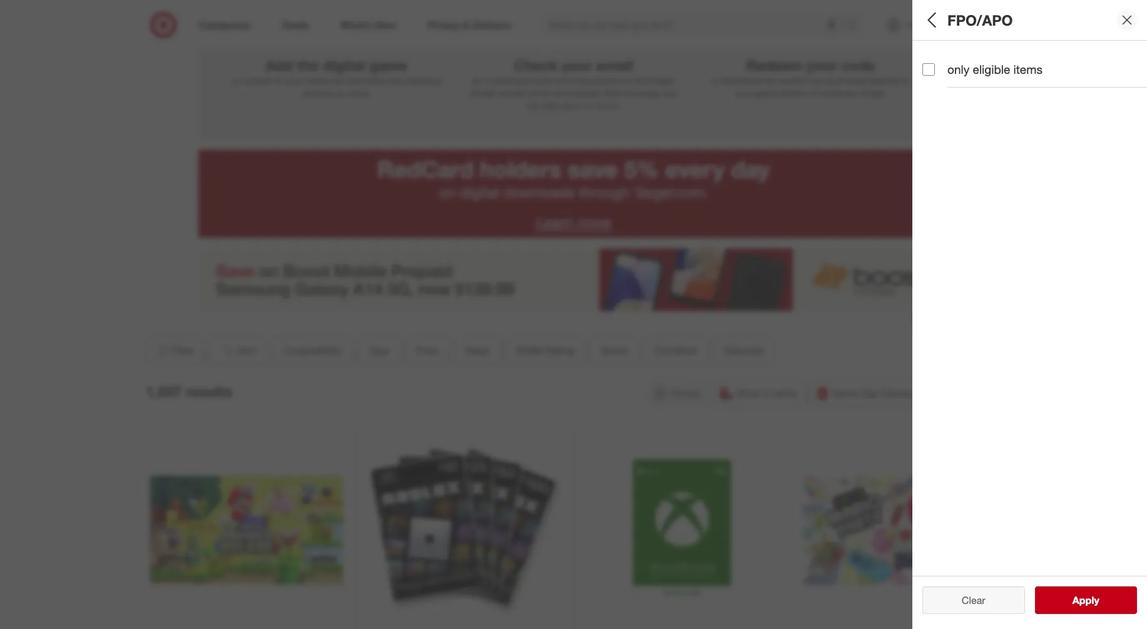 Task type: vqa. For each thing, say whether or not it's contained in the screenshot.
orders* corresponding to $18.99
no



Task type: describe. For each thing, give the bounding box(es) containing it.
learn more
[[536, 214, 611, 232]]

redeem your code to download the content you purchased directly to your game system or computer. enjoy!
[[712, 56, 910, 98]]

after
[[603, 88, 621, 98]]

through
[[579, 183, 630, 202]]

day
[[862, 387, 879, 399]]

redcard
[[377, 155, 474, 183]]

download inside check your email for a download code and instructions on next steps. emails usually arrive immediately after purchase, but can take up to 4+ hours.
[[492, 75, 530, 86]]

content inside redeem your code to download the content you purchased directly to your game system or computer. enjoy!
[[778, 75, 808, 86]]

emails
[[471, 88, 496, 98]]

save
[[568, 155, 618, 183]]

only
[[948, 62, 970, 76]]

on inside check your email for a download code and instructions on next steps. emails usually arrive immediately after purchase, but can take up to 4+ hours.
[[620, 75, 630, 86]]

directly
[[871, 75, 899, 86]]

purchase,
[[623, 88, 661, 98]]

your inside check your email for a download code and instructions on next steps. emails usually arrive immediately after purchase, but can take up to 4+ hours.
[[562, 56, 592, 74]]

results for 1,557 results
[[186, 383, 232, 400]]

check
[[514, 56, 558, 74]]

1,557
[[146, 383, 182, 400]]

download inside redeem your code to download the content you purchased directly to your game system or computer. enjoy!
[[722, 75, 760, 86]]

add
[[266, 56, 293, 74]]

code inside check your email for a download code and instructions on next steps. emails usually arrive immediately after purchase, but can take up to 4+ hours.
[[533, 75, 553, 86]]

as
[[336, 88, 346, 98]]

search button
[[841, 11, 871, 41]]

check your email for a download code and instructions on next steps. emails usually arrive immediately after purchase, but can take up to 4+ hours.
[[471, 56, 677, 111]]

shop in store button
[[714, 379, 805, 407]]

clear all
[[956, 594, 992, 607]]

all filters
[[923, 11, 983, 29]]

add the digital game or content to your online cart and follow the checkout process as usual.
[[232, 56, 442, 98]]

learn
[[536, 214, 573, 232]]

apply
[[1073, 594, 1100, 607]]

same day delivery button
[[810, 379, 926, 407]]

but
[[664, 88, 677, 98]]

day
[[731, 155, 770, 183]]

for
[[472, 75, 482, 86]]

1,557 results
[[146, 383, 232, 400]]

clear all button
[[923, 587, 1025, 614]]

type
[[368, 344, 389, 357]]

apply button
[[1035, 587, 1137, 614]]

price button
[[405, 337, 449, 364]]

instructions
[[572, 75, 618, 86]]

system
[[780, 88, 808, 98]]

your inside add the digital game or content to your online cart and follow the checkout process as usual.
[[285, 75, 302, 86]]

5%
[[624, 155, 659, 183]]

content inside add the digital game or content to your online cart and follow the checkout process as usual.
[[242, 75, 272, 86]]

your up "you"
[[807, 56, 837, 74]]

rating
[[545, 344, 574, 357]]

clear for clear all
[[956, 594, 979, 607]]

follow
[[365, 75, 388, 86]]

or inside add the digital game or content to your online cart and follow the checkout process as usual.
[[232, 75, 240, 86]]

shop in store
[[737, 387, 797, 399]]

store
[[774, 387, 797, 399]]

game inside redeem your code to download the content you purchased directly to your game system or computer. enjoy!
[[755, 88, 777, 98]]

items
[[1014, 62, 1043, 76]]

price
[[415, 344, 438, 357]]

code inside redeem your code to download the content you purchased directly to your game system or computer. enjoy!
[[841, 56, 875, 74]]

hours.
[[597, 100, 621, 111]]

deals
[[465, 344, 490, 357]]

see results button
[[1035, 587, 1137, 614]]

more
[[577, 214, 611, 232]]

up
[[562, 100, 572, 111]]

compatibility inside all filters dialog
[[923, 54, 998, 68]]

only eligible items checkbox
[[923, 63, 935, 75]]

roblox gift card image
[[368, 434, 561, 627]]

1
[[332, 11, 342, 33]]

all
[[982, 594, 992, 607]]

results for see results
[[1080, 594, 1113, 607]]

clear button
[[923, 587, 1025, 614]]

checkout
[[405, 75, 442, 86]]

Include out of stock checkbox
[[923, 491, 935, 504]]

next
[[633, 75, 650, 86]]

on digital downloads through target.com.
[[439, 183, 708, 202]]

featured button
[[713, 337, 774, 364]]

filter
[[172, 344, 194, 357]]

0 horizontal spatial the
[[297, 56, 319, 74]]

you
[[810, 75, 824, 86]]

arrive
[[528, 88, 550, 98]]

downloads
[[503, 183, 575, 202]]

condition
[[654, 344, 698, 357]]



Task type: locate. For each thing, give the bounding box(es) containing it.
usual.
[[348, 88, 371, 98]]

1 horizontal spatial on
[[620, 75, 630, 86]]

type button
[[357, 337, 400, 364]]

on
[[620, 75, 630, 86], [439, 183, 456, 202]]

genre
[[600, 344, 628, 357]]

2
[[569, 11, 579, 33]]

all filters dialog
[[913, 0, 1147, 629]]

same
[[833, 387, 859, 399]]

to right steps.
[[712, 75, 720, 86]]

can
[[526, 100, 540, 111]]

the up online
[[297, 56, 319, 74]]

0 vertical spatial game
[[369, 56, 408, 74]]

0 horizontal spatial digital
[[323, 56, 365, 74]]

xbox gift card (digital) image
[[586, 434, 779, 627], [586, 434, 779, 627]]

1 vertical spatial on
[[439, 183, 456, 202]]

1 horizontal spatial results
[[1080, 594, 1113, 607]]

digital
[[323, 56, 365, 74], [460, 183, 499, 202]]

clear inside all filters dialog
[[956, 594, 979, 607]]

see
[[1060, 594, 1078, 607]]

1 horizontal spatial the
[[391, 75, 403, 86]]

digital inside add the digital game or content to your online cart and follow the checkout process as usual.
[[323, 56, 365, 74]]

featured
[[724, 344, 764, 357]]

target.com.
[[634, 183, 708, 202]]

1 horizontal spatial digital
[[460, 183, 499, 202]]

0 horizontal spatial and
[[348, 75, 363, 86]]

filter button
[[146, 337, 204, 364]]

filters
[[944, 11, 983, 29]]

only eligible items
[[948, 62, 1043, 76]]

0 horizontal spatial or
[[232, 75, 240, 86]]

0 vertical spatial compatibility
[[923, 54, 998, 68]]

1 vertical spatial code
[[533, 75, 553, 86]]

new super mario bros u deluxe - nintendo switch image
[[150, 434, 343, 627], [150, 434, 343, 627]]

results right 1,557
[[186, 383, 232, 400]]

online
[[304, 75, 328, 86]]

the inside redeem your code to download the content you purchased directly to your game system or computer. enjoy!
[[763, 75, 775, 86]]

0 vertical spatial compatibility button
[[923, 41, 1147, 85]]

1 vertical spatial compatibility
[[283, 344, 342, 357]]

4+
[[585, 100, 595, 111]]

game left system
[[755, 88, 777, 98]]

0 horizontal spatial on
[[439, 183, 456, 202]]

digital up cart
[[323, 56, 365, 74]]

1 vertical spatial compatibility button
[[272, 337, 352, 364]]

2 download from the left
[[722, 75, 760, 86]]

super mario party - nintendo switch image
[[804, 434, 997, 627], [804, 434, 997, 627]]

1 content from the left
[[242, 75, 272, 86]]

results
[[186, 383, 232, 400], [1080, 594, 1113, 607]]

genre button
[[590, 337, 639, 364]]

pickup button
[[647, 379, 709, 407]]

esrb rating
[[516, 344, 574, 357]]

every
[[665, 155, 725, 183]]

to
[[274, 75, 282, 86], [712, 75, 720, 86], [902, 75, 910, 86], [574, 100, 582, 111]]

0 vertical spatial on
[[620, 75, 630, 86]]

1 horizontal spatial code
[[841, 56, 875, 74]]

email
[[596, 56, 633, 74]]

usually
[[499, 88, 526, 98]]

advertisement region
[[198, 248, 949, 311]]

What can we help you find? suggestions appear below search field
[[542, 11, 850, 39]]

your down the add
[[285, 75, 302, 86]]

fpo/apo
[[948, 11, 1013, 29]]

0 vertical spatial digital
[[323, 56, 365, 74]]

the right "follow" at the left of the page
[[391, 75, 403, 86]]

condition button
[[644, 337, 708, 364]]

2 horizontal spatial the
[[763, 75, 775, 86]]

1 horizontal spatial and
[[555, 75, 570, 86]]

all
[[923, 11, 940, 29]]

compatibility
[[923, 54, 998, 68], [283, 344, 342, 357]]

1 download from the left
[[492, 75, 530, 86]]

purchased
[[827, 75, 868, 86]]

1 vertical spatial game
[[755, 88, 777, 98]]

deals button
[[454, 337, 500, 364]]

same day delivery
[[833, 387, 918, 399]]

or inside redeem your code to download the content you purchased directly to your game system or computer. enjoy!
[[810, 88, 818, 98]]

compatibility button
[[923, 41, 1147, 85], [272, 337, 352, 364]]

to inside check your email for a download code and instructions on next steps. emails usually arrive immediately after purchase, but can take up to 4+ hours.
[[574, 100, 582, 111]]

a
[[485, 75, 490, 86]]

to down the add
[[274, 75, 282, 86]]

0 horizontal spatial compatibility button
[[272, 337, 352, 364]]

0 horizontal spatial game
[[369, 56, 408, 74]]

steps.
[[652, 75, 675, 86]]

to inside add the digital game or content to your online cart and follow the checkout process as usual.
[[274, 75, 282, 86]]

1 horizontal spatial compatibility button
[[923, 41, 1147, 85]]

1 horizontal spatial content
[[778, 75, 808, 86]]

and up usual.
[[348, 75, 363, 86]]

your up instructions
[[562, 56, 592, 74]]

download down the redeem
[[722, 75, 760, 86]]

delivery
[[882, 387, 918, 399]]

0 vertical spatial code
[[841, 56, 875, 74]]

your down the redeem
[[736, 88, 753, 98]]

your
[[562, 56, 592, 74], [807, 56, 837, 74], [285, 75, 302, 86], [736, 88, 753, 98]]

2 clear from the left
[[962, 594, 986, 607]]

1 horizontal spatial game
[[755, 88, 777, 98]]

game up "follow" at the left of the page
[[369, 56, 408, 74]]

code up purchased
[[841, 56, 875, 74]]

and up immediately
[[555, 75, 570, 86]]

content down the add
[[242, 75, 272, 86]]

code
[[841, 56, 875, 74], [533, 75, 553, 86]]

results right see
[[1080, 594, 1113, 607]]

sort
[[237, 344, 256, 357]]

cart
[[330, 75, 346, 86]]

pickup
[[670, 387, 701, 399]]

take
[[543, 100, 559, 111]]

esrb
[[516, 344, 542, 357]]

0 horizontal spatial content
[[242, 75, 272, 86]]

and inside check your email for a download code and instructions on next steps. emails usually arrive immediately after purchase, but can take up to 4+ hours.
[[555, 75, 570, 86]]

3
[[806, 11, 816, 33]]

1 horizontal spatial compatibility
[[923, 54, 998, 68]]

1 clear from the left
[[956, 594, 979, 607]]

to right up
[[574, 100, 582, 111]]

process
[[303, 88, 334, 98]]

1 horizontal spatial download
[[722, 75, 760, 86]]

immediately
[[553, 88, 600, 98]]

download up usually
[[492, 75, 530, 86]]

and inside add the digital game or content to your online cart and follow the checkout process as usual.
[[348, 75, 363, 86]]

game inside add the digital game or content to your online cart and follow the checkout process as usual.
[[369, 56, 408, 74]]

and
[[348, 75, 363, 86], [555, 75, 570, 86]]

eligible
[[973, 62, 1011, 76]]

1 vertical spatial digital
[[460, 183, 499, 202]]

1 vertical spatial results
[[1080, 594, 1113, 607]]

content
[[242, 75, 272, 86], [778, 75, 808, 86]]

enjoy!
[[862, 88, 886, 98]]

on left next
[[620, 75, 630, 86]]

digital down holders
[[460, 183, 499, 202]]

1 vertical spatial or
[[810, 88, 818, 98]]

1 horizontal spatial or
[[810, 88, 818, 98]]

shop
[[737, 387, 761, 399]]

see results
[[1060, 594, 1113, 607]]

2 content from the left
[[778, 75, 808, 86]]

to right directly
[[902, 75, 910, 86]]

clear for clear
[[962, 594, 986, 607]]

computer.
[[820, 88, 860, 98]]

in
[[763, 387, 771, 399]]

0 horizontal spatial download
[[492, 75, 530, 86]]

esrb rating button
[[505, 337, 585, 364]]

code up arrive
[[533, 75, 553, 86]]

0 horizontal spatial compatibility
[[283, 344, 342, 357]]

1 and from the left
[[348, 75, 363, 86]]

the down the redeem
[[763, 75, 775, 86]]

redcard holders save 5% every day
[[377, 155, 770, 183]]

0 vertical spatial results
[[186, 383, 232, 400]]

clear
[[956, 594, 979, 607], [962, 594, 986, 607]]

on down redcard
[[439, 183, 456, 202]]

0 horizontal spatial results
[[186, 383, 232, 400]]

0 horizontal spatial code
[[533, 75, 553, 86]]

clear inside fpo/apo dialog
[[962, 594, 986, 607]]

fpo/apo dialog
[[913, 0, 1147, 629]]

compatibility button inside all filters dialog
[[923, 41, 1147, 85]]

sort button
[[209, 337, 267, 364]]

holders
[[480, 155, 562, 183]]

results inside button
[[1080, 594, 1113, 607]]

content up system
[[778, 75, 808, 86]]

0 vertical spatial or
[[232, 75, 240, 86]]

sponsored
[[912, 312, 949, 321]]

2 and from the left
[[555, 75, 570, 86]]



